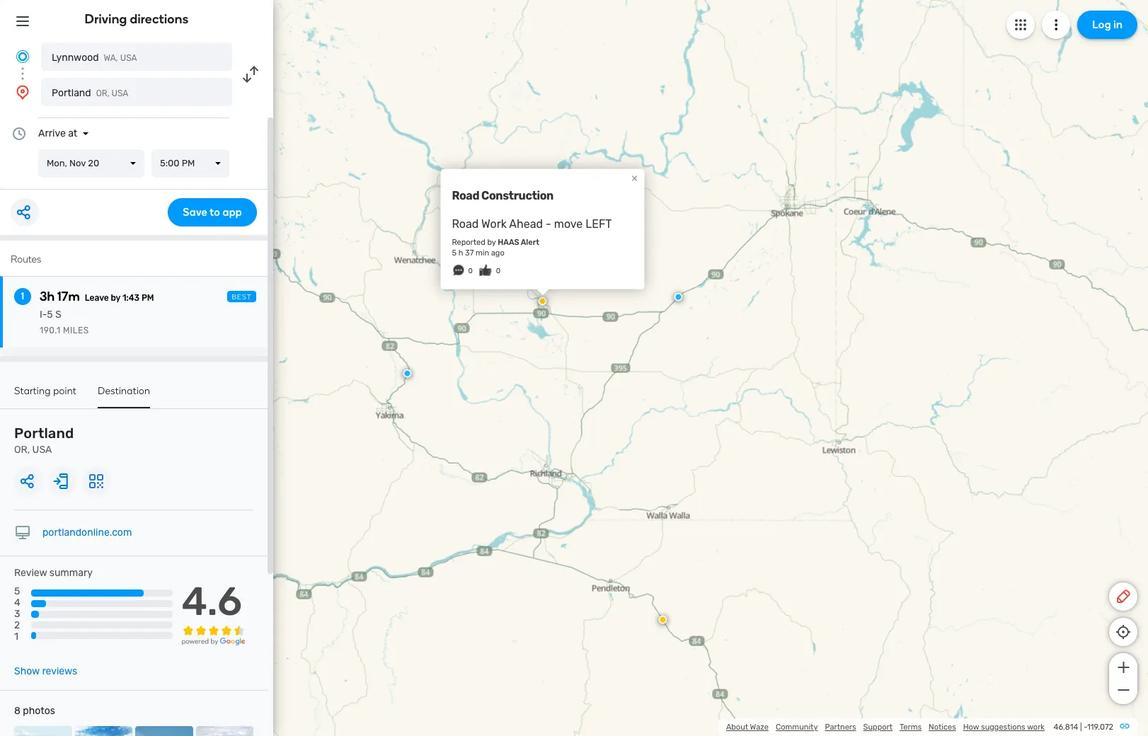 Task type: vqa. For each thing, say whether or not it's contained in the screenshot.
122.375
no



Task type: locate. For each thing, give the bounding box(es) containing it.
or, down starting point button
[[14, 444, 30, 456]]

notices link
[[929, 723, 957, 732]]

usa down driving directions
[[120, 53, 137, 63]]

community
[[776, 723, 818, 732]]

0 down 37
[[468, 267, 473, 275]]

0 horizontal spatial 1
[[14, 631, 18, 643]]

0 horizontal spatial or,
[[14, 444, 30, 456]]

1 left 3h
[[21, 290, 24, 302]]

0 vertical spatial or,
[[96, 89, 110, 98]]

0 horizontal spatial police image
[[403, 369, 412, 378]]

wa, for lynnwood
[[104, 53, 118, 63]]

pm right 5:00
[[182, 158, 195, 169]]

2 horizontal spatial 5
[[452, 248, 457, 258]]

5
[[452, 248, 457, 258], [47, 309, 53, 321], [14, 586, 20, 598]]

1 vertical spatial 5
[[47, 309, 53, 321]]

point
[[53, 385, 77, 397]]

0 vertical spatial -
[[546, 217, 552, 231]]

usa inside lynnwood wa, usa
[[120, 53, 137, 63]]

portland or, usa
[[52, 87, 128, 99], [14, 425, 74, 456]]

about
[[727, 723, 749, 732]]

1 horizontal spatial pm
[[182, 158, 195, 169]]

road for road construction
[[452, 189, 480, 202]]

support link
[[864, 723, 893, 732]]

terms
[[900, 723, 922, 732]]

how
[[964, 723, 980, 732]]

portland,
[[128, 595, 167, 605]]

terms link
[[900, 723, 922, 732]]

1
[[21, 290, 24, 302], [14, 631, 18, 643]]

portland down starting point button
[[14, 425, 74, 442]]

-
[[546, 217, 552, 231], [1084, 723, 1088, 732]]

0 horizontal spatial 0
[[468, 267, 473, 275]]

5:00 pm list box
[[152, 149, 229, 178]]

how suggestions work link
[[964, 723, 1045, 732]]

portland, or, usa
[[128, 595, 204, 605]]

alert
[[521, 238, 540, 247]]

portland or, usa down lynnwood wa, usa on the top of page
[[52, 87, 128, 99]]

1:43
[[122, 293, 140, 303]]

1 vertical spatial wa,
[[230, 174, 245, 185]]

portland or, usa down starting point button
[[14, 425, 74, 456]]

current location image
[[14, 48, 31, 65]]

pm right 1:43
[[142, 293, 154, 303]]

haas
[[498, 238, 520, 247]]

1 vertical spatial pm
[[142, 293, 154, 303]]

1 horizontal spatial 1
[[21, 290, 24, 302]]

about waze link
[[727, 723, 769, 732]]

road construction
[[452, 189, 554, 202]]

pencil image
[[1116, 589, 1133, 606]]

0 vertical spatial by
[[488, 238, 496, 247]]

portland down lynnwood on the top
[[52, 87, 91, 99]]

or,
[[96, 89, 110, 98], [14, 444, 30, 456], [169, 595, 184, 605]]

0 horizontal spatial 5
[[14, 586, 20, 598]]

reviews
[[42, 666, 77, 678]]

usa right lynnwood,
[[248, 174, 266, 185]]

work
[[482, 217, 507, 231]]

1 vertical spatial police image
[[403, 369, 412, 378]]

wa,
[[104, 53, 118, 63], [230, 174, 245, 185]]

zoom in image
[[1115, 659, 1133, 676]]

by up ago
[[488, 238, 496, 247]]

5 left s
[[47, 309, 53, 321]]

wa, right lynnwood on the top
[[104, 53, 118, 63]]

2 road from the top
[[452, 217, 479, 231]]

wa, for lynnwood,
[[230, 174, 245, 185]]

destination
[[98, 385, 150, 397]]

1 vertical spatial road
[[452, 217, 479, 231]]

0 horizontal spatial wa,
[[104, 53, 118, 63]]

link image
[[1120, 721, 1131, 732]]

20
[[88, 158, 99, 169]]

by
[[488, 238, 496, 247], [111, 293, 121, 303]]

1 road from the top
[[452, 189, 480, 202]]

190.1
[[40, 326, 61, 336]]

0 horizontal spatial by
[[111, 293, 121, 303]]

pm inside list box
[[182, 158, 195, 169]]

usa
[[120, 53, 137, 63], [112, 89, 128, 98], [248, 174, 266, 185], [32, 444, 52, 456], [186, 595, 204, 605]]

5 inside i-5 s 190.1 miles
[[47, 309, 53, 321]]

by left 1:43
[[111, 293, 121, 303]]

0 vertical spatial pm
[[182, 158, 195, 169]]

usa right portland,
[[186, 595, 204, 605]]

1 0 from the left
[[468, 267, 473, 275]]

0 vertical spatial wa,
[[104, 53, 118, 63]]

2 vertical spatial or,
[[169, 595, 184, 605]]

ahead
[[509, 217, 543, 231]]

1 horizontal spatial 0
[[496, 267, 501, 275]]

1 vertical spatial or,
[[14, 444, 30, 456]]

best
[[232, 293, 252, 302]]

1 horizontal spatial 5
[[47, 309, 53, 321]]

37
[[465, 248, 474, 258]]

1 inside 5 4 3 2 1
[[14, 631, 18, 643]]

0 down ago
[[496, 267, 501, 275]]

8
[[14, 706, 20, 718]]

police image
[[675, 293, 683, 301], [403, 369, 412, 378]]

wa, inside lynnwood wa, usa
[[104, 53, 118, 63]]

nov
[[69, 158, 86, 169]]

lynnwood,
[[182, 174, 228, 185]]

portlandonline.com link
[[42, 527, 132, 539]]

usa down starting point button
[[32, 444, 52, 456]]

clock image
[[11, 125, 28, 142]]

0 vertical spatial road
[[452, 189, 480, 202]]

1 vertical spatial by
[[111, 293, 121, 303]]

1 vertical spatial portland or, usa
[[14, 425, 74, 456]]

road
[[452, 189, 480, 202], [452, 217, 479, 231]]

0 horizontal spatial pm
[[142, 293, 154, 303]]

0 vertical spatial 1
[[21, 290, 24, 302]]

|
[[1081, 723, 1083, 732]]

0 vertical spatial portland
[[52, 87, 91, 99]]

mon,
[[47, 158, 67, 169]]

lynnwood, wa, usa
[[182, 174, 266, 185]]

wa, right lynnwood,
[[230, 174, 245, 185]]

- left "move"
[[546, 217, 552, 231]]

arrive at
[[38, 127, 77, 140]]

17m
[[57, 289, 80, 305]]

1 vertical spatial 1
[[14, 631, 18, 643]]

portlandonline.com
[[42, 527, 132, 539]]

0 vertical spatial 5
[[452, 248, 457, 258]]

3h 17m leave by 1:43 pm
[[40, 289, 154, 305]]

move
[[554, 217, 583, 231]]

- right |
[[1084, 723, 1088, 732]]

5 up 3
[[14, 586, 20, 598]]

1 horizontal spatial by
[[488, 238, 496, 247]]

i-5 s 190.1 miles
[[40, 309, 89, 336]]

construction
[[482, 189, 554, 202]]

pm
[[182, 158, 195, 169], [142, 293, 154, 303]]

1 horizontal spatial -
[[1084, 723, 1088, 732]]

suggestions
[[982, 723, 1026, 732]]

0 horizontal spatial -
[[546, 217, 552, 231]]

partners link
[[825, 723, 857, 732]]

miles
[[63, 326, 89, 336]]

2
[[14, 620, 20, 632]]

5 left h
[[452, 248, 457, 258]]

1 down 3
[[14, 631, 18, 643]]

0 vertical spatial police image
[[675, 293, 683, 301]]

or, down lynnwood wa, usa on the top of page
[[96, 89, 110, 98]]

1 horizontal spatial or,
[[96, 89, 110, 98]]

road inside road work ahead - move left reported by haas alert 5 h 37 min ago
[[452, 217, 479, 231]]

0
[[468, 267, 473, 275], [496, 267, 501, 275]]

portland
[[52, 87, 91, 99], [14, 425, 74, 442]]

or, right portland,
[[169, 595, 184, 605]]

2 vertical spatial 5
[[14, 586, 20, 598]]

119.072
[[1088, 723, 1114, 732]]

8 photos
[[14, 706, 55, 718]]

1 horizontal spatial wa,
[[230, 174, 245, 185]]

5 4 3 2 1
[[14, 586, 20, 643]]



Task type: describe. For each thing, give the bounding box(es) containing it.
review
[[14, 567, 47, 579]]

2 0 from the left
[[496, 267, 501, 275]]

road for road work ahead - move left reported by haas alert 5 h 37 min ago
[[452, 217, 479, 231]]

support
[[864, 723, 893, 732]]

image 2 of portland, portland image
[[75, 727, 132, 737]]

usa down lynnwood wa, usa on the top of page
[[112, 89, 128, 98]]

arrive
[[38, 127, 66, 140]]

min
[[476, 248, 489, 258]]

road work ahead - move left reported by haas alert 5 h 37 min ago
[[452, 217, 612, 258]]

show reviews
[[14, 666, 77, 678]]

computer image
[[14, 525, 31, 542]]

5:00
[[160, 158, 180, 169]]

× link
[[629, 171, 641, 185]]

pm inside 3h 17m leave by 1:43 pm
[[142, 293, 154, 303]]

show
[[14, 666, 40, 678]]

summary
[[49, 567, 93, 579]]

i-
[[40, 309, 47, 321]]

leave
[[85, 293, 109, 303]]

directions
[[130, 11, 189, 27]]

partners
[[825, 723, 857, 732]]

by inside 3h 17m leave by 1:43 pm
[[111, 293, 121, 303]]

s
[[55, 309, 61, 321]]

location image
[[14, 84, 31, 101]]

destination button
[[98, 385, 150, 409]]

46.814
[[1054, 723, 1079, 732]]

starting
[[14, 385, 51, 397]]

3h
[[40, 289, 55, 305]]

1 horizontal spatial police image
[[675, 293, 683, 301]]

lynnwood wa, usa
[[52, 52, 137, 64]]

mon, nov 20 list box
[[38, 149, 144, 178]]

review summary
[[14, 567, 93, 579]]

1 vertical spatial -
[[1084, 723, 1088, 732]]

driving
[[85, 11, 127, 27]]

about waze community partners support terms notices how suggestions work
[[727, 723, 1045, 732]]

driving directions
[[85, 11, 189, 27]]

photos
[[23, 706, 55, 718]]

notices
[[929, 723, 957, 732]]

image 1 of portland, portland image
[[14, 727, 72, 737]]

hazard image
[[659, 616, 668, 624]]

zoom out image
[[1115, 682, 1133, 699]]

3
[[14, 609, 20, 621]]

image 3 of portland, portland image
[[135, 727, 193, 737]]

4.6
[[182, 579, 242, 625]]

work
[[1028, 723, 1045, 732]]

46.814 | -119.072
[[1054, 723, 1114, 732]]

5 inside 5 4 3 2 1
[[14, 586, 20, 598]]

community link
[[776, 723, 818, 732]]

0 vertical spatial portland or, usa
[[52, 87, 128, 99]]

mon, nov 20
[[47, 158, 99, 169]]

ago
[[491, 248, 505, 258]]

at
[[68, 127, 77, 140]]

4
[[14, 597, 20, 609]]

waze
[[750, 723, 769, 732]]

starting point button
[[14, 385, 77, 407]]

h
[[459, 248, 463, 258]]

image 4 of portland, portland image
[[196, 727, 254, 737]]

routes
[[11, 254, 41, 266]]

by inside road work ahead - move left reported by haas alert 5 h 37 min ago
[[488, 238, 496, 247]]

left
[[586, 217, 612, 231]]

1 vertical spatial portland
[[14, 425, 74, 442]]

reported
[[452, 238, 486, 247]]

2 horizontal spatial or,
[[169, 595, 184, 605]]

5:00 pm
[[160, 158, 195, 169]]

5 inside road work ahead - move left reported by haas alert 5 h 37 min ago
[[452, 248, 457, 258]]

- inside road work ahead - move left reported by haas alert 5 h 37 min ago
[[546, 217, 552, 231]]

lynnwood
[[52, 52, 99, 64]]

starting point
[[14, 385, 77, 397]]

×
[[632, 171, 638, 185]]



